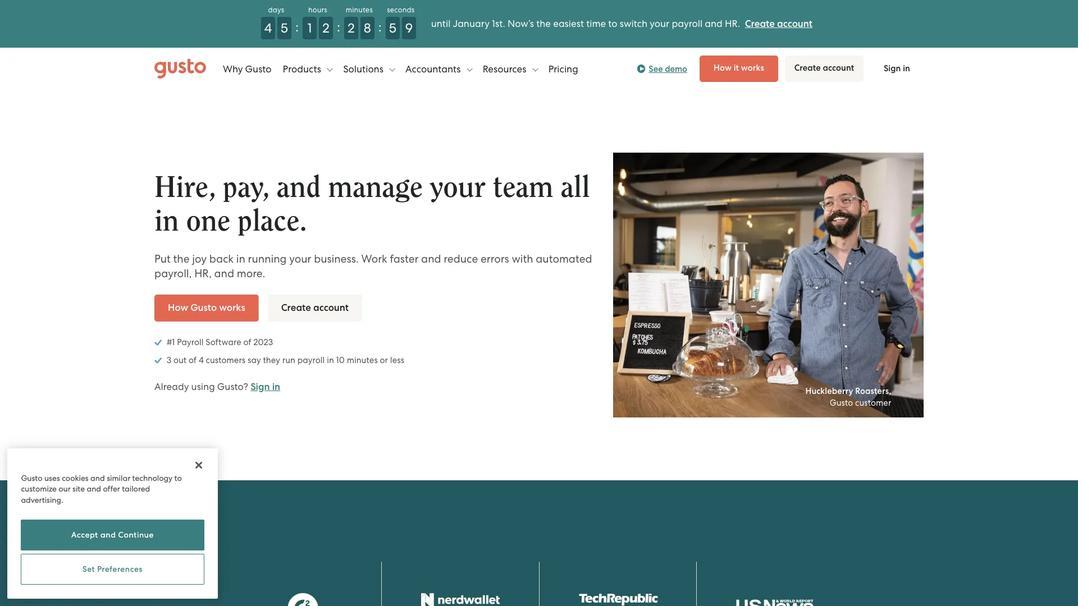 Task type: locate. For each thing, give the bounding box(es) containing it.
hr,
[[194, 267, 212, 280]]

work
[[362, 253, 388, 266]]

and inside hire, pay, and manage your team all in one place.
[[277, 173, 321, 203]]

minutes inside hire, pay, and manage your team all in one place. main content
[[347, 355, 378, 366]]

1 vertical spatial to
[[174, 474, 182, 483]]

reduce
[[444, 253, 478, 266]]

0 vertical spatial create account link
[[745, 18, 813, 30]]

pricing link
[[549, 52, 578, 86]]

5 down days
[[281, 20, 288, 36]]

0 vertical spatial of
[[244, 337, 251, 348]]

0 vertical spatial payroll
[[672, 18, 703, 29]]

create inside hire, pay, and manage your team all in one place. main content
[[281, 302, 311, 314]]

4
[[264, 20, 272, 36], [199, 355, 204, 366]]

the right now's
[[537, 18, 551, 29]]

1 2 from the left
[[322, 20, 330, 36]]

1 horizontal spatial to
[[609, 18, 618, 29]]

1 vertical spatial your
[[430, 173, 486, 203]]

customers
[[206, 355, 246, 366]]

2 vertical spatial account
[[313, 302, 349, 314]]

1 horizontal spatial account
[[777, 18, 813, 30]]

and right faster
[[421, 253, 441, 266]]

1 vertical spatial create account
[[281, 302, 349, 314]]

1 vertical spatial sign
[[251, 381, 270, 393]]

1 horizontal spatial 5
[[389, 20, 397, 36]]

online payroll services, hr, and benefits | gusto image
[[154, 59, 206, 79]]

similar
[[107, 474, 130, 483]]

to
[[609, 18, 618, 29], [174, 474, 182, 483]]

site
[[73, 485, 85, 494]]

and up place.
[[277, 173, 321, 203]]

: left 8
[[337, 19, 340, 35]]

joy
[[192, 253, 207, 266]]

1 horizontal spatial the
[[537, 18, 551, 29]]

0 horizontal spatial account
[[313, 302, 349, 314]]

to right time
[[609, 18, 618, 29]]

the inside put the joy back in running your business. work faster and reduce errors with automated payroll, hr, and more.
[[173, 253, 190, 266]]

payroll inside hire, pay, and manage your team all in one place. main content
[[298, 355, 325, 366]]

1 vertical spatial works
[[219, 302, 245, 314]]

accountants button
[[406, 52, 473, 86]]

say
[[248, 355, 261, 366]]

0 horizontal spatial 5
[[281, 20, 288, 36]]

0 vertical spatial minutes
[[346, 6, 373, 14]]

works right it
[[741, 63, 765, 73]]

1 vertical spatial minutes
[[347, 355, 378, 366]]

0 vertical spatial works
[[741, 63, 765, 73]]

1 horizontal spatial sign
[[884, 63, 901, 74]]

1 horizontal spatial of
[[244, 337, 251, 348]]

0 vertical spatial 4
[[264, 20, 272, 36]]

1st.
[[492, 18, 506, 29]]

0 horizontal spatial the
[[173, 253, 190, 266]]

0 horizontal spatial your
[[289, 253, 311, 266]]

accept and continue button
[[21, 520, 204, 551]]

1 : from the left
[[295, 19, 299, 35]]

1 vertical spatial sign in link
[[251, 381, 280, 393]]

1 horizontal spatial create account
[[795, 63, 855, 73]]

how down payroll, at top left
[[168, 302, 188, 314]]

until january 1st. now's the easiest time to switch your payroll and hr. create account
[[431, 18, 813, 30]]

and left "hr."
[[705, 18, 723, 29]]

0 horizontal spatial to
[[174, 474, 182, 483]]

1 vertical spatial payroll
[[298, 355, 325, 366]]

minutes up 8
[[346, 6, 373, 14]]

0 horizontal spatial payroll
[[298, 355, 325, 366]]

0 vertical spatial create account
[[795, 63, 855, 73]]

faster
[[390, 253, 419, 266]]

errors
[[481, 253, 509, 266]]

gusto down hr,
[[191, 302, 217, 314]]

set preferences button
[[21, 554, 204, 585]]

run
[[282, 355, 296, 366]]

0 horizontal spatial of
[[189, 355, 197, 366]]

huckleberry roasters, gusto customer
[[806, 387, 892, 409]]

0 vertical spatial sign
[[884, 63, 901, 74]]

switch
[[620, 18, 648, 29]]

and
[[705, 18, 723, 29], [277, 173, 321, 203], [421, 253, 441, 266], [214, 267, 234, 280], [91, 474, 105, 483], [87, 485, 101, 494], [101, 531, 116, 540]]

0 vertical spatial sign in link
[[871, 56, 924, 81]]

5 left '9'
[[389, 20, 397, 36]]

: left "1"
[[295, 19, 299, 35]]

2 horizontal spatial create
[[795, 63, 821, 73]]

create account inside hire, pay, and manage your team all in one place. main content
[[281, 302, 349, 314]]

how inside main element
[[714, 63, 732, 73]]

payroll right "run"
[[298, 355, 325, 366]]

in
[[903, 63, 911, 74], [154, 207, 179, 236], [236, 253, 245, 266], [327, 355, 334, 366], [272, 381, 280, 393]]

1 horizontal spatial payroll
[[672, 18, 703, 29]]

1 horizontal spatial create
[[745, 18, 775, 30]]

january
[[453, 18, 490, 29]]

the
[[537, 18, 551, 29], [173, 253, 190, 266]]

0 horizontal spatial :
[[295, 19, 299, 35]]

2 left 8
[[348, 20, 355, 36]]

works inside how it works link
[[741, 63, 765, 73]]

0 vertical spatial to
[[609, 18, 618, 29]]

1 horizontal spatial 4
[[264, 20, 272, 36]]

works for how it works
[[741, 63, 765, 73]]

our
[[59, 485, 71, 494]]

gusto uses cookies and similar technology to customize our site and offer tailored advertising.
[[21, 474, 182, 505]]

gusto image image
[[613, 153, 924, 418]]

0 horizontal spatial 4
[[199, 355, 204, 366]]

4 down days
[[264, 20, 272, 36]]

minutes
[[346, 6, 373, 14], [347, 355, 378, 366]]

products button
[[283, 52, 333, 86]]

0 vertical spatial create
[[745, 18, 775, 30]]

: for 2
[[337, 19, 340, 35]]

sign in link
[[871, 56, 924, 81], [251, 381, 280, 393]]

2 horizontal spatial your
[[650, 18, 670, 29]]

0 horizontal spatial works
[[219, 302, 245, 314]]

0 horizontal spatial 2
[[322, 20, 330, 36]]

2 right "1"
[[322, 20, 330, 36]]

and down 'back'
[[214, 267, 234, 280]]

advertising.
[[21, 496, 63, 505]]

team
[[493, 173, 554, 203]]

8
[[364, 20, 371, 36]]

how left it
[[714, 63, 732, 73]]

0 vertical spatial the
[[537, 18, 551, 29]]

gusto down huckleberry
[[830, 398, 854, 409]]

gusto
[[245, 63, 272, 74], [191, 302, 217, 314], [830, 398, 854, 409], [21, 474, 42, 483]]

gusto inside gusto uses cookies and similar technology to customize our site and offer tailored advertising.
[[21, 474, 42, 483]]

1 horizontal spatial works
[[741, 63, 765, 73]]

1 vertical spatial how
[[168, 302, 188, 314]]

of right "out"
[[189, 355, 197, 366]]

: right 8
[[379, 19, 382, 35]]

1 horizontal spatial your
[[430, 173, 486, 203]]

business.
[[314, 253, 359, 266]]

how for how gusto works
[[168, 302, 188, 314]]

tiny image
[[640, 67, 644, 71]]

2 2 from the left
[[348, 20, 355, 36]]

payroll
[[177, 337, 204, 348]]

2 vertical spatial create account link
[[268, 295, 362, 322]]

the up payroll, at top left
[[173, 253, 190, 266]]

of left 2023
[[244, 337, 251, 348]]

set preferences
[[83, 565, 143, 574]]

0 horizontal spatial create
[[281, 302, 311, 314]]

0 horizontal spatial create account
[[281, 302, 349, 314]]

how inside hire, pay, and manage your team all in one place. main content
[[168, 302, 188, 314]]

minutes left or
[[347, 355, 378, 366]]

easiest
[[553, 18, 584, 29]]

9
[[405, 20, 413, 36]]

how gusto works link
[[154, 295, 259, 322]]

1 horizontal spatial how
[[714, 63, 732, 73]]

why gusto
[[223, 63, 272, 74]]

2 : from the left
[[337, 19, 340, 35]]

1 vertical spatial account
[[823, 63, 855, 73]]

1 horizontal spatial :
[[337, 19, 340, 35]]

create
[[745, 18, 775, 30], [795, 63, 821, 73], [281, 302, 311, 314]]

1 vertical spatial the
[[173, 253, 190, 266]]

0 vertical spatial account
[[777, 18, 813, 30]]

2 horizontal spatial :
[[379, 19, 382, 35]]

works up software
[[219, 302, 245, 314]]

using
[[191, 381, 215, 392]]

hr.
[[725, 18, 741, 29]]

pay,
[[223, 173, 269, 203]]

1 vertical spatial of
[[189, 355, 197, 366]]

works
[[741, 63, 765, 73], [219, 302, 245, 314]]

running
[[248, 253, 287, 266]]

why gusto link
[[223, 52, 272, 86]]

account inside main element
[[823, 63, 855, 73]]

to right technology
[[174, 474, 182, 483]]

resources
[[483, 63, 529, 74]]

0 horizontal spatial sign in link
[[251, 381, 280, 393]]

payroll left "hr."
[[672, 18, 703, 29]]

2 vertical spatial create
[[281, 302, 311, 314]]

0 vertical spatial how
[[714, 63, 732, 73]]

and inside until january 1st. now's the easiest time to switch your payroll and hr. create account
[[705, 18, 723, 29]]

1 vertical spatial create
[[795, 63, 821, 73]]

0 horizontal spatial how
[[168, 302, 188, 314]]

hire, pay, and manage your team all in one place.
[[154, 173, 590, 236]]

manage
[[328, 173, 423, 203]]

0 horizontal spatial sign
[[251, 381, 270, 393]]

pricing
[[549, 63, 578, 74]]

account
[[777, 18, 813, 30], [823, 63, 855, 73], [313, 302, 349, 314]]

2 horizontal spatial account
[[823, 63, 855, 73]]

or
[[380, 355, 388, 366]]

works inside how gusto works link
[[219, 302, 245, 314]]

:
[[295, 19, 299, 35], [337, 19, 340, 35], [379, 19, 382, 35]]

0 vertical spatial your
[[650, 18, 670, 29]]

technology
[[132, 474, 173, 483]]

3 : from the left
[[379, 19, 382, 35]]

sign
[[884, 63, 901, 74], [251, 381, 270, 393]]

2 vertical spatial your
[[289, 253, 311, 266]]

sign inside hire, pay, and manage your team all in one place. main content
[[251, 381, 270, 393]]

gusto inside main element
[[245, 63, 272, 74]]

1 horizontal spatial 2
[[348, 20, 355, 36]]

continue
[[118, 531, 154, 540]]

your inside hire, pay, and manage your team all in one place.
[[430, 173, 486, 203]]

1 vertical spatial 4
[[199, 355, 204, 366]]

in inside put the joy back in running your business. work faster and reduce errors with automated payroll, hr, and more.
[[236, 253, 245, 266]]

4 down 'payroll'
[[199, 355, 204, 366]]

accountants
[[406, 63, 463, 74]]

1 vertical spatial create account link
[[785, 56, 864, 82]]

gusto up customize
[[21, 474, 42, 483]]

seconds
[[387, 6, 415, 14]]

create account
[[795, 63, 855, 73], [281, 302, 349, 314]]

and right accept
[[101, 531, 116, 540]]

place.
[[238, 207, 307, 236]]

set
[[83, 565, 95, 574]]

software
[[206, 337, 241, 348]]

gusto right why
[[245, 63, 272, 74]]



Task type: describe. For each thing, give the bounding box(es) containing it.
1 5 from the left
[[281, 20, 288, 36]]

more.
[[237, 267, 265, 280]]

back
[[209, 253, 234, 266]]

customer
[[856, 398, 892, 409]]

cookies
[[62, 474, 89, 483]]

preferences
[[97, 565, 143, 574]]

why
[[223, 63, 243, 74]]

how it works link
[[700, 56, 779, 82]]

4 inside hire, pay, and manage your team all in one place. main content
[[199, 355, 204, 366]]

payroll,
[[154, 267, 192, 280]]

with
[[512, 253, 533, 266]]

and up offer
[[91, 474, 105, 483]]

they
[[263, 355, 280, 366]]

2 5 from the left
[[389, 20, 397, 36]]

: for 8
[[379, 19, 382, 35]]

already
[[154, 381, 189, 392]]

huckleberry
[[806, 387, 854, 397]]

create account inside main element
[[795, 63, 855, 73]]

out
[[174, 355, 187, 366]]

now's
[[508, 18, 534, 29]]

automated
[[536, 253, 592, 266]]

resources button
[[483, 52, 538, 86]]

1 horizontal spatial sign in link
[[871, 56, 924, 81]]

roasters,
[[856, 387, 892, 397]]

see demo link
[[637, 62, 688, 76]]

10
[[336, 355, 345, 366]]

: for 5
[[295, 19, 299, 35]]

works for how gusto works
[[219, 302, 245, 314]]

hire, pay, and manage your team all in one place. main content
[[0, 90, 1079, 607]]

how it works
[[714, 63, 765, 73]]

accept
[[71, 531, 98, 540]]

all
[[561, 173, 590, 203]]

to inside gusto uses cookies and similar technology to customize our site and offer tailored advertising.
[[174, 474, 182, 483]]

main element
[[154, 52, 924, 86]]

tailored
[[122, 485, 150, 494]]

and right site
[[87, 485, 101, 494]]

2023
[[254, 337, 273, 348]]

it
[[734, 63, 739, 73]]

solutions button
[[343, 52, 395, 86]]

to inside until january 1st. now's the easiest time to switch your payroll and hr. create account
[[609, 18, 618, 29]]

until
[[431, 18, 451, 29]]

sign inside main element
[[884, 63, 901, 74]]

gusto inside huckleberry roasters, gusto customer
[[830, 398, 854, 409]]

your inside until january 1st. now's the easiest time to switch your payroll and hr. create account
[[650, 18, 670, 29]]

put the joy back in running your business. work faster and reduce errors with automated payroll, hr, and more.
[[154, 253, 592, 280]]

demo
[[665, 64, 688, 74]]

sign in
[[884, 63, 911, 74]]

products
[[283, 63, 324, 74]]

customize
[[21, 485, 57, 494]]

uses
[[44, 474, 60, 483]]

and inside button
[[101, 531, 116, 540]]

account inside hire, pay, and manage your team all in one place. main content
[[313, 302, 349, 314]]

3
[[167, 355, 171, 366]]

put
[[154, 253, 171, 266]]

your inside put the joy back in running your business. work faster and reduce errors with automated payroll, hr, and more.
[[289, 253, 311, 266]]

see demo
[[649, 64, 688, 74]]

already using gusto? sign in
[[154, 381, 280, 393]]

hours
[[308, 6, 327, 14]]

one
[[186, 207, 230, 236]]

how for how it works
[[714, 63, 732, 73]]

time
[[587, 18, 606, 29]]

3 out of 4 customers say they run payroll in 10 minutes or less
[[165, 355, 405, 366]]

hire,
[[154, 173, 216, 203]]

the inside until january 1st. now's the easiest time to switch your payroll and hr. create account
[[537, 18, 551, 29]]

#1
[[167, 337, 175, 348]]

accept and continue
[[71, 531, 154, 540]]

solutions
[[343, 63, 386, 74]]

payroll inside until january 1st. now's the easiest time to switch your payroll and hr. create account
[[672, 18, 703, 29]]

days
[[268, 6, 285, 14]]

how gusto works
[[168, 302, 245, 314]]

in inside hire, pay, and manage your team all in one place.
[[154, 207, 179, 236]]

1
[[308, 20, 312, 36]]

offer
[[103, 485, 120, 494]]

#1 payroll software of 2023
[[165, 337, 273, 348]]

create inside main element
[[795, 63, 821, 73]]

less
[[390, 355, 405, 366]]

see
[[649, 64, 663, 74]]

gusto?
[[217, 381, 248, 392]]



Task type: vqa. For each thing, say whether or not it's contained in the screenshot.


